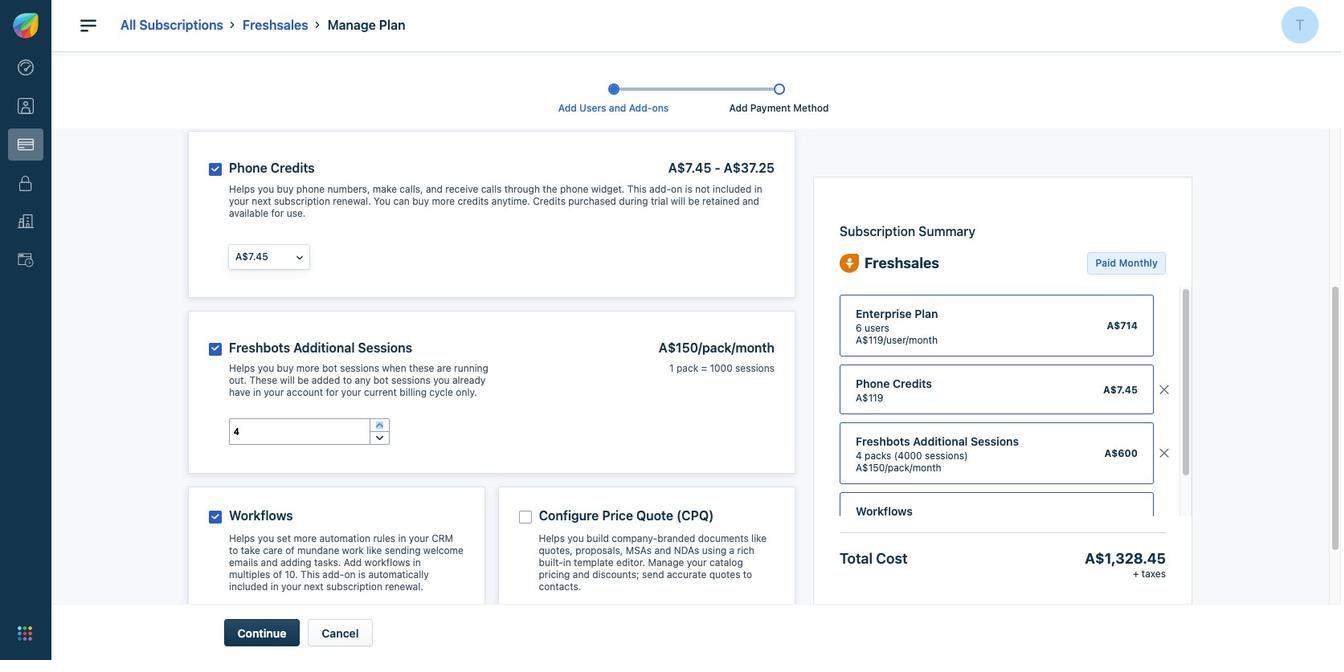 Task type: vqa. For each thing, say whether or not it's contained in the screenshot.
) on the left top of the page
no



Task type: describe. For each thing, give the bounding box(es) containing it.
your left crm
[[409, 533, 429, 545]]

credits
[[458, 195, 489, 207]]

purchased
[[568, 195, 616, 207]]

1 vertical spatial freshsales
[[865, 255, 939, 272]]

a$150/pack/month
[[856, 462, 942, 474]]

this inside helps you buy phone numbers, make calls, and receive calls through the phone widget. this add-on is not included in your next subscription renewal. you can buy more credits anytime. credits purchased during trial will be retained and available for use.
[[627, 183, 647, 195]]

month
[[736, 340, 775, 355]]

have
[[229, 387, 250, 399]]

security image
[[18, 175, 34, 191]]

0 horizontal spatial sessions
[[340, 363, 379, 375]]

your inside helps you buy phone numbers, make calls, and receive calls through the phone widget. this add-on is not included in your next subscription renewal. you can buy more credits anytime. credits purchased during trial will be retained and available for use.
[[229, 195, 249, 207]]

these
[[409, 363, 434, 375]]

your left account
[[264, 387, 284, 399]]

all
[[121, 18, 136, 32]]

freshworks switcher image
[[18, 627, 32, 641]]

1
[[669, 363, 674, 375]]

in inside "helps you build company-branded documents like quotes, proposals, msas and ndas using a rich built-in template editor. manage your catalog pricing and discounts; send accurate quotes to contacts."
[[563, 557, 571, 569]]

freshworks icon image
[[13, 13, 39, 39]]

the
[[543, 183, 557, 195]]

paid
[[1096, 257, 1116, 269]]

helps you build company-branded documents like quotes, proposals, msas and ndas using a rich built-in template editor. manage your catalog pricing and discounts; send accurate quotes to contacts.
[[539, 533, 767, 593]]

audit logs image
[[18, 252, 34, 269]]

automatically
[[368, 569, 429, 581]]

6
[[856, 322, 862, 334]]

payment
[[750, 102, 791, 114]]

profile picture image
[[1282, 6, 1319, 43]]

your down adding at the left of page
[[281, 581, 301, 593]]

1 vertical spatial of
[[273, 569, 282, 581]]

you for helps you buy phone numbers, make calls, and receive calls through the phone widget. this add-on is not included in your next subscription renewal. you can buy more credits anytime. credits purchased during trial will be retained and available for use.
[[258, 183, 274, 195]]

continue
[[237, 626, 286, 640]]

and left add-
[[609, 102, 626, 114]]

phone credits a$119
[[856, 377, 932, 404]]

phone for phone credits a$119
[[856, 377, 890, 390]]

subscription summary
[[840, 224, 976, 239]]

configure
[[539, 509, 599, 523]]

in inside the helps you buy more bot sessions when these are running out. these will be added to any bot sessions you already have in your account for your current billing cycle only.
[[253, 387, 261, 399]]

2 / from the left
[[732, 340, 736, 355]]

added
[[312, 375, 340, 387]]

in inside helps you buy phone numbers, make calls, and receive calls through the phone widget. this add-on is not included in your next subscription renewal. you can buy more credits anytime. credits purchased during trial will be retained and available for use.
[[754, 183, 762, 195]]

credits for phone credits
[[271, 161, 315, 175]]

users
[[865, 322, 889, 334]]

add- inside the 'helps you set more automation rules in your crm to take care of mundane work like sending welcome emails and adding tasks. add workflows in multiples of 10. this add-on is automatically included in your next subscription renewal.'
[[323, 569, 344, 581]]

cancel button
[[308, 619, 373, 646]]

make
[[373, 183, 397, 195]]

taxes
[[1142, 568, 1166, 580]]

be inside the helps you buy more bot sessions when these are running out. these will be added to any bot sessions you already have in your account for your current billing cycle only.
[[297, 375, 309, 387]]

a$119/user/month
[[856, 334, 938, 346]]

buy for helps you buy more bot sessions when these are running out. these will be added to any bot sessions you already have in your account for your current billing cycle only.
[[277, 363, 294, 375]]

a$600
[[1105, 447, 1138, 459]]

receive
[[445, 183, 478, 195]]

more inside helps you buy phone numbers, make calls, and receive calls through the phone widget. this add-on is not included in your next subscription renewal. you can buy more credits anytime. credits purchased during trial will be retained and available for use.
[[432, 195, 455, 207]]

numbers,
[[327, 183, 370, 195]]

branded
[[658, 533, 695, 545]]

you
[[374, 195, 391, 207]]

in left welcome
[[413, 557, 421, 569]]

a$37.25
[[724, 161, 775, 175]]

1 horizontal spatial workflows
[[856, 504, 913, 518]]

a$1,328.45
[[1085, 550, 1166, 567]]

retained
[[702, 195, 740, 207]]

phone for phone credits
[[229, 161, 267, 175]]

emails
[[229, 557, 258, 569]]

10.
[[285, 569, 298, 581]]

company-
[[612, 533, 658, 545]]

cost
[[876, 550, 908, 567]]

anytime.
[[492, 195, 530, 207]]

for inside the helps you buy more bot sessions when these are running out. these will be added to any bot sessions you already have in your account for your current billing cycle only.
[[326, 387, 339, 399]]

enterprise plan 6 users a$119/user/month
[[856, 307, 938, 346]]

cycle
[[429, 387, 453, 399]]

summary
[[919, 224, 976, 239]]

enterprise
[[856, 307, 912, 320]]

more for helps you set more automation rules in your crm to take care of mundane work like sending welcome emails and adding tasks. add workflows in multiples of 10. this add-on is automatically included in your next subscription renewal.
[[294, 533, 317, 545]]

add for add payment method
[[729, 102, 748, 114]]

sessions)
[[925, 450, 968, 462]]

proposals,
[[576, 545, 623, 557]]

current
[[364, 387, 397, 399]]

plan for enterprise plan 6 users a$119/user/month
[[915, 307, 938, 320]]

continue button
[[224, 619, 300, 646]]

multiples
[[229, 569, 270, 581]]

for inside helps you buy phone numbers, make calls, and receive calls through the phone widget. this add-on is not included in your next subscription renewal. you can buy more credits anytime. credits purchased during trial will be retained and available for use.
[[271, 207, 284, 219]]

paid monthly
[[1096, 257, 1158, 269]]

freshbots for freshbots additional sessions 4 packs (4000 sessions) a$150/pack/month
[[856, 435, 910, 448]]

freshbots additional sessions
[[229, 340, 412, 355]]

catalog
[[710, 557, 743, 569]]

method
[[793, 102, 829, 114]]

cancel
[[322, 626, 359, 640]]

in left 10. on the left of the page
[[271, 581, 279, 593]]

send
[[642, 569, 664, 581]]

included inside helps you buy phone numbers, make calls, and receive calls through the phone widget. this add-on is not included in your next subscription renewal. you can buy more credits anytime. credits purchased during trial will be retained and available for use.
[[713, 183, 752, 195]]

your inside "helps you build company-branded documents like quotes, proposals, msas and ndas using a rich built-in template editor. manage your catalog pricing and discounts; send accurate quotes to contacts."
[[687, 557, 707, 569]]

add-
[[629, 102, 652, 114]]

a$150
[[659, 340, 698, 355]]

care
[[263, 545, 283, 557]]

and right calls,
[[426, 183, 443, 195]]

a$1,328.45 + taxes
[[1085, 550, 1166, 580]]

sessions for freshbots additional sessions 4 packs (4000 sessions) a$150/pack/month
[[971, 435, 1019, 448]]

are
[[437, 363, 451, 375]]

subscription inside the 'helps you set more automation rules in your crm to take care of mundane work like sending welcome emails and adding tasks. add workflows in multiples of 10. this add-on is automatically included in your next subscription renewal.'
[[326, 581, 382, 593]]

will inside the helps you buy more bot sessions when these are running out. these will be added to any bot sessions you already have in your account for your current billing cycle only.
[[280, 375, 295, 387]]

like inside "helps you build company-branded documents like quotes, proposals, msas and ndas using a rich built-in template editor. manage your catalog pricing and discounts; send accurate quotes to contacts."
[[751, 533, 767, 545]]

a$7.45 button
[[229, 245, 309, 269]]

-
[[715, 161, 721, 175]]

2 phone from the left
[[560, 183, 589, 195]]

1000
[[710, 363, 733, 375]]

account
[[287, 387, 323, 399]]

all subscriptions link
[[121, 18, 223, 32]]

(4000
[[894, 450, 922, 462]]

users
[[579, 102, 606, 114]]

billing
[[400, 387, 427, 399]]

users image
[[18, 98, 34, 114]]

your right "added"
[[341, 387, 361, 399]]

total
[[840, 550, 873, 567]]



Task type: locate. For each thing, give the bounding box(es) containing it.
1 horizontal spatial on
[[671, 183, 682, 195]]

1 horizontal spatial bot
[[373, 375, 389, 387]]

next right 10. on the left of the page
[[304, 581, 324, 593]]

organization image
[[18, 214, 34, 230]]

more up account
[[296, 363, 319, 375]]

/ up the 1 pack = 1000 sessions
[[732, 340, 736, 355]]

a$7.45 up not
[[668, 161, 712, 175]]

0 horizontal spatial phone
[[296, 183, 325, 195]]

2 vertical spatial credits
[[893, 377, 932, 390]]

0 vertical spatial renewal.
[[333, 195, 371, 207]]

you for helps you build company-branded documents like quotes, proposals, msas and ndas using a rich built-in template editor. manage your catalog pricing and discounts; send accurate quotes to contacts.
[[568, 533, 584, 545]]

and right retained
[[742, 195, 759, 207]]

0 horizontal spatial additional
[[293, 340, 355, 355]]

additional up "added"
[[293, 340, 355, 355]]

more inside the helps you buy more bot sessions when these are running out. these will be added to any bot sessions you already have in your account for your current billing cycle only.
[[296, 363, 319, 375]]

0 vertical spatial additional
[[293, 340, 355, 355]]

additional
[[293, 340, 355, 355], [913, 435, 968, 448]]

is left not
[[685, 183, 693, 195]]

freshbots up these
[[229, 340, 290, 355]]

for
[[271, 207, 284, 219], [326, 387, 339, 399]]

helps for helps you set more automation rules in your crm to take care of mundane work like sending welcome emails and adding tasks. add workflows in multiples of 10. this add-on is automatically included in your next subscription renewal.
[[229, 533, 255, 545]]

add- right during
[[649, 183, 671, 195]]

phone inside phone credits a$119
[[856, 377, 890, 390]]

buy right can
[[412, 195, 429, 207]]

1 horizontal spatial renewal.
[[385, 581, 423, 593]]

quotes,
[[539, 545, 573, 557]]

=
[[701, 363, 707, 375]]

and inside the 'helps you set more automation rules in your crm to take care of mundane work like sending welcome emails and adding tasks. add workflows in multiples of 10. this add-on is automatically included in your next subscription renewal.'
[[261, 557, 278, 569]]

more
[[432, 195, 455, 207], [296, 363, 319, 375], [294, 533, 317, 545]]

freshsales image
[[840, 254, 859, 273]]

sessions
[[358, 340, 412, 355], [971, 435, 1019, 448]]

already
[[452, 375, 486, 387]]

1 vertical spatial sessions
[[971, 435, 1019, 448]]

only.
[[456, 387, 477, 399]]

1 vertical spatial phone
[[856, 377, 890, 390]]

calls,
[[400, 183, 423, 195]]

1 horizontal spatial of
[[285, 545, 295, 557]]

1 vertical spatial this
[[301, 569, 320, 581]]

helps you buy phone numbers, make calls, and receive calls through the phone widget. this add-on is not included in your next subscription renewal. you can buy more credits anytime. credits purchased during trial will be retained and available for use.
[[229, 183, 762, 219]]

widget.
[[591, 183, 625, 195]]

1 horizontal spatial included
[[713, 183, 752, 195]]

1 vertical spatial a$7.45
[[235, 251, 268, 263]]

buy for helps you buy phone numbers, make calls, and receive calls through the phone widget. this add-on is not included in your next subscription renewal. you can buy more credits anytime. credits purchased during trial will be retained and available for use.
[[277, 183, 294, 195]]

freshbots additional sessions 4 packs (4000 sessions) a$150/pack/month
[[856, 435, 1019, 474]]

phone up use.
[[296, 183, 325, 195]]

0 horizontal spatial this
[[301, 569, 320, 581]]

this right 10. on the left of the page
[[301, 569, 320, 581]]

is down "work"
[[358, 569, 366, 581]]

credits up use.
[[271, 161, 315, 175]]

2 vertical spatial more
[[294, 533, 317, 545]]

total cost
[[840, 550, 908, 567]]

1 phone from the left
[[296, 183, 325, 195]]

1 vertical spatial credits
[[533, 195, 566, 207]]

0 horizontal spatial next
[[252, 195, 271, 207]]

more right set
[[294, 533, 317, 545]]

add inside the 'helps you set more automation rules in your crm to take care of mundane work like sending welcome emails and adding tasks. add workflows in multiples of 10. this add-on is automatically included in your next subscription renewal.'
[[344, 557, 362, 569]]

bot down freshbots additional sessions on the left of the page
[[322, 363, 337, 375]]

credits inside phone credits a$119
[[893, 377, 932, 390]]

freshbots
[[229, 340, 290, 355], [856, 435, 910, 448]]

subscription down tasks.
[[326, 581, 382, 593]]

and right 'take'
[[261, 557, 278, 569]]

take
[[241, 545, 260, 557]]

documents
[[698, 533, 749, 545]]

contacts.
[[539, 581, 581, 593]]

0 vertical spatial to
[[343, 375, 352, 387]]

plan for manage plan
[[379, 18, 405, 32]]

workflows up set
[[229, 509, 293, 523]]

helps for helps you buy more bot sessions when these are running out. these will be added to any bot sessions you already have in your account for your current billing cycle only.
[[229, 363, 255, 375]]

add for add users and add-ons
[[558, 102, 577, 114]]

0 vertical spatial be
[[688, 195, 700, 207]]

you for helps you buy more bot sessions when these are running out. these will be added to any bot sessions you already have in your account for your current billing cycle only.
[[258, 363, 274, 375]]

add- inside helps you buy phone numbers, make calls, and receive calls through the phone widget. this add-on is not included in your next subscription renewal. you can buy more credits anytime. credits purchased during trial will be retained and available for use.
[[649, 183, 671, 195]]

0 vertical spatial on
[[671, 183, 682, 195]]

a
[[729, 545, 735, 557]]

like inside the 'helps you set more automation rules in your crm to take care of mundane work like sending welcome emails and adding tasks. add workflows in multiples of 10. this add-on is automatically included in your next subscription renewal.'
[[367, 545, 382, 557]]

you down phone credits
[[258, 183, 274, 195]]

1 horizontal spatial credits
[[533, 195, 566, 207]]

manage right freshsales link on the top left of the page
[[328, 18, 376, 32]]

0 vertical spatial a$7.45
[[668, 161, 712, 175]]

like right a
[[751, 533, 767, 545]]

to left any
[[343, 375, 352, 387]]

included down 'emails' in the left of the page
[[229, 581, 268, 593]]

credits down "a$119/user/month"
[[893, 377, 932, 390]]

1 vertical spatial subscription
[[326, 581, 382, 593]]

this inside the 'helps you set more automation rules in your crm to take care of mundane work like sending welcome emails and adding tasks. add workflows in multiples of 10. this add-on is automatically included in your next subscription renewal.'
[[301, 569, 320, 581]]

0 vertical spatial will
[[671, 195, 686, 207]]

bot right any
[[373, 375, 389, 387]]

build
[[587, 533, 609, 545]]

1 horizontal spatial phone
[[856, 377, 890, 390]]

my subscriptions image
[[18, 137, 34, 153]]

on down "work"
[[344, 569, 356, 581]]

helps for helps you buy phone numbers, make calls, and receive calls through the phone widget. this add-on is not included in your next subscription renewal. you can buy more credits anytime. credits purchased during trial will be retained and available for use.
[[229, 183, 255, 195]]

1 horizontal spatial pack
[[702, 340, 732, 355]]

add
[[558, 102, 577, 114], [729, 102, 748, 114], [344, 557, 362, 569]]

helps up built-
[[539, 533, 565, 545]]

freshsales link
[[243, 18, 308, 32]]

0 vertical spatial pack
[[702, 340, 732, 355]]

you inside the 'helps you set more automation rules in your crm to take care of mundane work like sending welcome emails and adding tasks. add workflows in multiples of 10. this add-on is automatically included in your next subscription renewal.'
[[258, 533, 274, 545]]

of right care
[[285, 545, 295, 557]]

on inside the 'helps you set more automation rules in your crm to take care of mundane work like sending welcome emails and adding tasks. add workflows in multiples of 10. this add-on is automatically included in your next subscription renewal.'
[[344, 569, 356, 581]]

2 vertical spatial a$7.45
[[1103, 384, 1138, 396]]

0 horizontal spatial like
[[367, 545, 382, 557]]

0 horizontal spatial add
[[344, 557, 362, 569]]

and right the pricing
[[573, 569, 590, 581]]

in right have
[[253, 387, 261, 399]]

1 horizontal spatial freshsales
[[865, 255, 939, 272]]

you right out.
[[258, 363, 274, 375]]

0 horizontal spatial credits
[[271, 161, 315, 175]]

1 horizontal spatial a$7.45
[[668, 161, 712, 175]]

1 horizontal spatial sessions
[[971, 435, 1019, 448]]

1 horizontal spatial this
[[627, 183, 647, 195]]

bot
[[322, 363, 337, 375], [373, 375, 389, 387]]

a$119
[[856, 392, 883, 404]]

trial
[[651, 195, 668, 207]]

2 horizontal spatial add
[[729, 102, 748, 114]]

0 horizontal spatial add-
[[323, 569, 344, 581]]

1 vertical spatial manage
[[648, 557, 684, 569]]

1 vertical spatial more
[[296, 363, 319, 375]]

0 horizontal spatial plan
[[379, 18, 405, 32]]

0 horizontal spatial included
[[229, 581, 268, 593]]

sessions for freshbots additional sessions
[[358, 340, 412, 355]]

to inside the helps you buy more bot sessions when these are running out. these will be added to any bot sessions you already have in your account for your current billing cycle only.
[[343, 375, 352, 387]]

running
[[454, 363, 489, 375]]

you inside helps you buy phone numbers, make calls, and receive calls through the phone widget. this add-on is not included in your next subscription renewal. you can buy more credits anytime. credits purchased during trial will be retained and available for use.
[[258, 183, 274, 195]]

phone
[[229, 161, 267, 175], [856, 377, 890, 390]]

will inside helps you buy phone numbers, make calls, and receive calls through the phone widget. this add-on is not included in your next subscription renewal. you can buy more credits anytime. credits purchased during trial will be retained and available for use.
[[671, 195, 686, 207]]

additional for freshbots additional sessions 4 packs (4000 sessions) a$150/pack/month
[[913, 435, 968, 448]]

0 vertical spatial more
[[432, 195, 455, 207]]

using
[[702, 545, 727, 557]]

rules
[[373, 533, 395, 545]]

built-
[[539, 557, 563, 569]]

freshbots inside freshbots additional sessions 4 packs (4000 sessions) a$150/pack/month
[[856, 435, 910, 448]]

tasks.
[[314, 557, 341, 569]]

helps inside "helps you build company-branded documents like quotes, proposals, msas and ndas using a rich built-in template editor. manage your catalog pricing and discounts; send accurate quotes to contacts."
[[539, 533, 565, 545]]

more left credits in the top left of the page
[[432, 195, 455, 207]]

your left catalog
[[687, 557, 707, 569]]

renewal. down workflows
[[385, 581, 423, 593]]

1 / from the left
[[698, 340, 702, 355]]

add left payment
[[729, 102, 748, 114]]

/ up =
[[698, 340, 702, 355]]

and
[[609, 102, 626, 114], [426, 183, 443, 195], [742, 195, 759, 207], [654, 545, 671, 557], [261, 557, 278, 569], [573, 569, 590, 581]]

to inside "helps you build company-branded documents like quotes, proposals, msas and ndas using a rich built-in template editor. manage your catalog pricing and discounts; send accurate quotes to contacts."
[[743, 569, 752, 581]]

is inside the 'helps you set more automation rules in your crm to take care of mundane work like sending welcome emails and adding tasks. add workflows in multiples of 10. this add-on is automatically included in your next subscription renewal.'
[[358, 569, 366, 581]]

add payment method
[[729, 102, 829, 114]]

helps inside the 'helps you set more automation rules in your crm to take care of mundane work like sending welcome emails and adding tasks. add workflows in multiples of 10. this add-on is automatically included in your next subscription renewal.'
[[229, 533, 255, 545]]

0 horizontal spatial is
[[358, 569, 366, 581]]

credits right anytime. on the left of the page
[[533, 195, 566, 207]]

0 horizontal spatial to
[[229, 545, 238, 557]]

renewal. inside helps you buy phone numbers, make calls, and receive calls through the phone widget. this add-on is not included in your next subscription renewal. you can buy more credits anytime. credits purchased during trial will be retained and available for use.
[[333, 195, 371, 207]]

phone right the
[[560, 183, 589, 195]]

helps you set more automation rules in your crm to take care of mundane work like sending welcome emails and adding tasks. add workflows in multiples of 10. this add-on is automatically included in your next subscription renewal.
[[229, 533, 464, 593]]

2 horizontal spatial to
[[743, 569, 752, 581]]

1 vertical spatial next
[[304, 581, 324, 593]]

to left 'take'
[[229, 545, 238, 557]]

sessions inside freshbots additional sessions 4 packs (4000 sessions) a$150/pack/month
[[971, 435, 1019, 448]]

your down phone credits
[[229, 195, 249, 207]]

in down a$37.25
[[754, 183, 762, 195]]

subscription down phone credits
[[274, 195, 330, 207]]

2 horizontal spatial a$7.45
[[1103, 384, 1138, 396]]

helps for helps you build company-branded documents like quotes, proposals, msas and ndas using a rich built-in template editor. manage your catalog pricing and discounts; send accurate quotes to contacts.
[[539, 533, 565, 545]]

0 horizontal spatial /
[[698, 340, 702, 355]]

1 vertical spatial to
[[229, 545, 238, 557]]

editor.
[[616, 557, 645, 569]]

manage plan
[[328, 18, 405, 32]]

0 vertical spatial subscription
[[274, 195, 330, 207]]

add right tasks.
[[344, 557, 362, 569]]

1 horizontal spatial to
[[343, 375, 352, 387]]

manage
[[328, 18, 376, 32], [648, 557, 684, 569]]

0 vertical spatial manage
[[328, 18, 376, 32]]

use.
[[287, 207, 306, 219]]

credits for phone credits a$119
[[893, 377, 932, 390]]

0 horizontal spatial of
[[273, 569, 282, 581]]

1 horizontal spatial additional
[[913, 435, 968, 448]]

included
[[713, 183, 752, 195], [229, 581, 268, 593]]

price
[[602, 509, 633, 523]]

add left users at the top left of page
[[558, 102, 577, 114]]

buy down phone credits
[[277, 183, 294, 195]]

0 horizontal spatial bot
[[322, 363, 337, 375]]

renewal. inside the 'helps you set more automation rules in your crm to take care of mundane work like sending welcome emails and adding tasks. add workflows in multiples of 10. this add-on is automatically included in your next subscription renewal.'
[[385, 581, 423, 593]]

1 horizontal spatial is
[[685, 183, 693, 195]]

0 vertical spatial freshsales
[[243, 18, 308, 32]]

you for helps you set more automation rules in your crm to take care of mundane work like sending welcome emails and adding tasks. add workflows in multiples of 10. this add-on is automatically included in your next subscription renewal.
[[258, 533, 274, 545]]

0 horizontal spatial pack
[[677, 363, 698, 375]]

0 horizontal spatial freshsales
[[243, 18, 308, 32]]

phone
[[296, 183, 325, 195], [560, 183, 589, 195]]

freshbots up packs
[[856, 435, 910, 448]]

1 vertical spatial plan
[[915, 307, 938, 320]]

helps up available
[[229, 183, 255, 195]]

manage down branded at the bottom of page
[[648, 557, 684, 569]]

be left retained
[[688, 195, 700, 207]]

quote
[[636, 509, 673, 523]]

in right rules
[[398, 533, 406, 545]]

0 vertical spatial add-
[[649, 183, 671, 195]]

1 horizontal spatial sessions
[[391, 375, 431, 387]]

0 horizontal spatial be
[[297, 375, 309, 387]]

1 horizontal spatial be
[[688, 195, 700, 207]]

helps inside the helps you buy more bot sessions when these are running out. these will be added to any bot sessions you already have in your account for your current billing cycle only.
[[229, 363, 255, 375]]

1 horizontal spatial add-
[[649, 183, 671, 195]]

a$7.45 inside popup button
[[235, 251, 268, 263]]

next inside the 'helps you set more automation rules in your crm to take care of mundane work like sending welcome emails and adding tasks. add workflows in multiples of 10. this add-on is automatically included in your next subscription renewal.'
[[304, 581, 324, 593]]

plan
[[379, 18, 405, 32], [915, 307, 938, 320]]

0 horizontal spatial manage
[[328, 18, 376, 32]]

freshsales
[[243, 18, 308, 32], [865, 255, 939, 272]]

1 vertical spatial renewal.
[[385, 581, 423, 593]]

None number field
[[230, 420, 370, 445]]

1 vertical spatial pack
[[677, 363, 698, 375]]

a$714
[[1107, 320, 1138, 332]]

1 horizontal spatial next
[[304, 581, 324, 593]]

not
[[695, 183, 710, 195]]

of
[[285, 545, 295, 557], [273, 569, 282, 581]]

1 vertical spatial on
[[344, 569, 356, 581]]

subscriptions
[[139, 18, 223, 32]]

1 vertical spatial additional
[[913, 435, 968, 448]]

on inside helps you buy phone numbers, make calls, and receive calls through the phone widget. this add-on is not included in your next subscription renewal. you can buy more credits anytime. credits purchased during trial will be retained and available for use.
[[671, 183, 682, 195]]

plan inside enterprise plan 6 users a$119/user/month
[[915, 307, 938, 320]]

2 horizontal spatial credits
[[893, 377, 932, 390]]

and left ndas
[[654, 545, 671, 557]]

sending
[[385, 545, 421, 557]]

workflows down a$150/pack/month
[[856, 504, 913, 518]]

your
[[229, 195, 249, 207], [264, 387, 284, 399], [341, 387, 361, 399], [409, 533, 429, 545], [687, 557, 707, 569], [281, 581, 301, 593]]

add- down mundane
[[323, 569, 344, 581]]

helps inside helps you buy phone numbers, make calls, and receive calls through the phone widget. this add-on is not included in your next subscription renewal. you can buy more credits anytime. credits purchased during trial will be retained and available for use.
[[229, 183, 255, 195]]

buy up account
[[277, 363, 294, 375]]

you left set
[[258, 533, 274, 545]]

0 vertical spatial sessions
[[358, 340, 412, 355]]

packs
[[865, 450, 891, 462]]

manage inside "helps you build company-branded documents like quotes, proposals, msas and ndas using a rich built-in template editor. manage your catalog pricing and discounts; send accurate quotes to contacts."
[[648, 557, 684, 569]]

pack right 1
[[677, 363, 698, 375]]

subscription
[[274, 195, 330, 207], [326, 581, 382, 593]]

freshbots for freshbots additional sessions
[[229, 340, 290, 355]]

pack up 1000
[[702, 340, 732, 355]]

subscription
[[840, 224, 915, 239]]

this
[[627, 183, 647, 195], [301, 569, 320, 581]]

can
[[393, 195, 410, 207]]

be inside helps you buy phone numbers, make calls, and receive calls through the phone widget. this add-on is not included in your next subscription renewal. you can buy more credits anytime. credits purchased during trial will be retained and available for use.
[[688, 195, 700, 207]]

2 horizontal spatial sessions
[[735, 363, 775, 375]]

credits inside helps you buy phone numbers, make calls, and receive calls through the phone widget. this add-on is not included in your next subscription renewal. you can buy more credits anytime. credits purchased during trial will be retained and available for use.
[[533, 195, 566, 207]]

1 horizontal spatial /
[[732, 340, 736, 355]]

for right account
[[326, 387, 339, 399]]

welcome
[[423, 545, 464, 557]]

0 vertical spatial for
[[271, 207, 284, 219]]

None checkbox
[[209, 163, 222, 176], [209, 511, 222, 524], [519, 511, 532, 524], [209, 163, 222, 176], [209, 511, 222, 524], [519, 511, 532, 524]]

this left trial
[[627, 183, 647, 195]]

1 horizontal spatial will
[[671, 195, 686, 207]]

monthly
[[1119, 257, 1158, 269]]

additional inside freshbots additional sessions 4 packs (4000 sessions) a$150/pack/month
[[913, 435, 968, 448]]

None checkbox
[[209, 343, 222, 356]]

additional for freshbots additional sessions
[[293, 340, 355, 355]]

0 horizontal spatial workflows
[[229, 509, 293, 523]]

a$7.45 down available
[[235, 251, 268, 263]]

like right "work"
[[367, 545, 382, 557]]

of left 10. on the left of the page
[[273, 569, 282, 581]]

0 vertical spatial this
[[627, 183, 647, 195]]

quotes
[[709, 569, 741, 581]]

like
[[751, 533, 767, 545], [367, 545, 382, 557]]

to inside the 'helps you set more automation rules in your crm to take care of mundane work like sending welcome emails and adding tasks. add workflows in multiples of 10. this add-on is automatically included in your next subscription renewal.'
[[229, 545, 238, 557]]

1 horizontal spatial manage
[[648, 557, 684, 569]]

for left use.
[[271, 207, 284, 219]]

helps up 'emails' in the left of the page
[[229, 533, 255, 545]]

adding
[[280, 557, 311, 569]]

0 horizontal spatial on
[[344, 569, 356, 581]]

more for helps you buy more bot sessions when these are running out. these will be added to any bot sessions you already have in your account for your current billing cycle only.
[[296, 363, 319, 375]]

phone up a$119 at the bottom right of page
[[856, 377, 890, 390]]

(cpq)
[[677, 509, 714, 523]]

renewal. left you
[[333, 195, 371, 207]]

0 horizontal spatial will
[[280, 375, 295, 387]]

sessions
[[340, 363, 379, 375], [735, 363, 775, 375], [391, 375, 431, 387]]

included inside the 'helps you set more automation rules in your crm to take care of mundane work like sending welcome emails and adding tasks. add workflows in multiples of 10. this add-on is automatically included in your next subscription renewal.'
[[229, 581, 268, 593]]

included down a$7.45 - a$37.25
[[713, 183, 752, 195]]

a$7.45 up "a$600"
[[1103, 384, 1138, 396]]

subscription inside helps you buy phone numbers, make calls, and receive calls through the phone widget. this add-on is not included in your next subscription renewal. you can buy more credits anytime. credits purchased during trial will be retained and available for use.
[[274, 195, 330, 207]]

will right trial
[[671, 195, 686, 207]]

is inside helps you buy phone numbers, make calls, and receive calls through the phone widget. this add-on is not included in your next subscription renewal. you can buy more credits anytime. credits purchased during trial will be retained and available for use.
[[685, 183, 693, 195]]

1 vertical spatial is
[[358, 569, 366, 581]]

0 horizontal spatial phone
[[229, 161, 267, 175]]

0 vertical spatial phone
[[229, 161, 267, 175]]

0 horizontal spatial for
[[271, 207, 284, 219]]

1 horizontal spatial add
[[558, 102, 577, 114]]

add users and add-ons
[[558, 102, 669, 114]]

helps you buy more bot sessions when these are running out. these will be added to any bot sessions you already have in your account for your current billing cycle only.
[[229, 363, 489, 399]]

0 horizontal spatial a$7.45
[[235, 251, 268, 263]]

will right these
[[280, 375, 295, 387]]

phone up available
[[229, 161, 267, 175]]

1 pack = 1000 sessions
[[669, 363, 775, 375]]

1 vertical spatial add-
[[323, 569, 344, 581]]

0 horizontal spatial freshbots
[[229, 340, 290, 355]]

helps up have
[[229, 363, 255, 375]]

is
[[685, 183, 693, 195], [358, 569, 366, 581]]

1 vertical spatial freshbots
[[856, 435, 910, 448]]

will
[[671, 195, 686, 207], [280, 375, 295, 387]]

1 vertical spatial will
[[280, 375, 295, 387]]

you left build on the left bottom of page
[[568, 533, 584, 545]]

calls
[[481, 183, 502, 195]]

in up contacts.
[[563, 557, 571, 569]]

1 horizontal spatial like
[[751, 533, 767, 545]]

additional up sessions)
[[913, 435, 968, 448]]

1 horizontal spatial freshbots
[[856, 435, 910, 448]]

configure price quote (cpq)
[[539, 509, 714, 523]]

you inside "helps you build company-branded documents like quotes, proposals, msas and ndas using a rich built-in template editor. manage your catalog pricing and discounts; send accurate quotes to contacts."
[[568, 533, 584, 545]]

renewal.
[[333, 195, 371, 207], [385, 581, 423, 593]]

accurate
[[667, 569, 707, 581]]

1 horizontal spatial phone
[[560, 183, 589, 195]]

discounts;
[[592, 569, 639, 581]]

1 horizontal spatial for
[[326, 387, 339, 399]]

neo admin center image
[[18, 60, 34, 76]]

on right trial
[[671, 183, 682, 195]]

you left already
[[433, 375, 450, 387]]

next down phone credits
[[252, 195, 271, 207]]

be left "added"
[[297, 375, 309, 387]]

ndas
[[674, 545, 699, 557]]

more inside the 'helps you set more automation rules in your crm to take care of mundane work like sending welcome emails and adding tasks. add workflows in multiples of 10. this add-on is automatically included in your next subscription renewal.'
[[294, 533, 317, 545]]

crm
[[432, 533, 453, 545]]

buy inside the helps you buy more bot sessions when these are running out. these will be added to any bot sessions you already have in your account for your current billing cycle only.
[[277, 363, 294, 375]]

next inside helps you buy phone numbers, make calls, and receive calls through the phone widget. this add-on is not included in your next subscription renewal. you can buy more credits anytime. credits purchased during trial will be retained and available for use.
[[252, 195, 271, 207]]

to right quotes
[[743, 569, 752, 581]]



